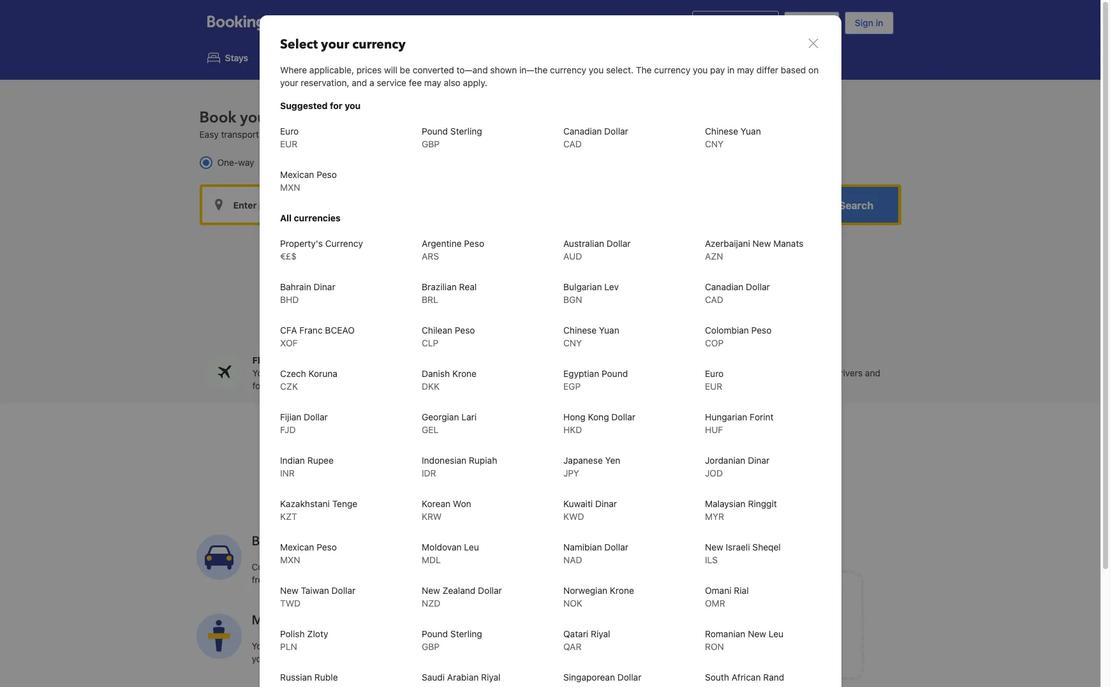 Task type: vqa. For each thing, say whether or not it's contained in the screenshot.
Pound associated with Qatari Riyal
yes



Task type: locate. For each thing, give the bounding box(es) containing it.
pay
[[710, 64, 725, 75]]

cfa franc bceao xof
[[280, 325, 354, 348]]

delayed
[[306, 380, 338, 391], [405, 654, 437, 664]]

chinese yuan cny
[[705, 126, 761, 149], [563, 325, 619, 348]]

1 horizontal spatial the
[[636, 64, 651, 75]]

1 vertical spatial up
[[270, 574, 281, 585]]

0 vertical spatial mexican
[[280, 169, 314, 180]]

bhd
[[280, 294, 299, 305]]

and left a
[[351, 77, 367, 88]]

service
[[376, 77, 406, 88]]

0 horizontal spatial cad
[[563, 138, 582, 149]]

eur left have
[[705, 381, 722, 392]]

kong
[[588, 412, 609, 422]]

dollar down 'select.'
[[604, 126, 628, 137]]

where applicable, prices will be converted to—and shown in—the currency you select. the currency you pay in may differ based on your reservation, and a service fee may also apply.
[[280, 64, 819, 88]]

your right list
[[716, 17, 734, 28]]

new left manats
[[752, 238, 771, 249]]

no
[[629, 368, 639, 379], [539, 380, 549, 391]]

new inside new zealand dollar nzd
[[421, 585, 440, 596]]

0 horizontal spatial delayed
[[306, 380, 338, 391]]

israeli
[[726, 542, 750, 553]]

0 vertical spatial it's
[[291, 380, 304, 391]]

flight for flight tracking your driver will track your flight and wait for you if it's delayed
[[252, 355, 277, 366]]

your inside list your property link
[[716, 17, 734, 28]]

track inside flight tracking your driver will track your flight and wait for you if it's delayed
[[315, 368, 336, 379]]

dollar right time
[[478, 585, 502, 596]]

gbp
[[421, 138, 439, 149], [421, 641, 439, 652]]

pound sterling gbp down also
[[421, 126, 482, 149]]

yuan down bulgarian lev bgn
[[599, 325, 619, 336]]

krone right the danish at the bottom
[[452, 368, 476, 379]]

flights link
[[264, 43, 330, 72]]

0 vertical spatial krone
[[452, 368, 476, 379]]

is inside confirmation is immediate. if your plans change, you can cancel for free up to 24 hours before your scheduled pickup time
[[307, 562, 314, 573]]

1 horizontal spatial krone
[[610, 585, 634, 596]]

1 vertical spatial chinese
[[563, 325, 596, 336]]

may left differ
[[737, 64, 754, 75]]

1 horizontal spatial chinese
[[705, 126, 738, 137]]

select your currency dialog
[[259, 15, 841, 687]]

in
[[876, 17, 883, 28], [727, 64, 734, 75]]

the inside where applicable, prices will be converted to—and shown in—the currency you select. the currency you pay in may differ based on your reservation, and a service fee may also apply.
[[636, 64, 651, 75]]

clp
[[421, 338, 438, 348]]

peso right colombian
[[751, 325, 771, 336]]

dollar inside new zealand dollar nzd
[[478, 585, 502, 596]]

will inside where applicable, prices will be converted to—and shown in—the currency you select. the currency you pay in may differ based on your reservation, and a service fee may also apply.
[[384, 64, 397, 75]]

dinar right bahrain
[[313, 281, 335, 292]]

wait
[[400, 368, 417, 379]]

airport right the
[[335, 129, 363, 140]]

1 horizontal spatial for
[[330, 100, 342, 111]]

book left the online
[[666, 603, 687, 614]]

and left wait
[[383, 368, 398, 379]]

currency right in—the
[[550, 64, 586, 75]]

leu up rand
[[768, 629, 783, 639]]

1 vertical spatial euro eur
[[705, 368, 723, 392]]

and inside flight tracking your driver will track your flight and wait for you if it's delayed
[[383, 368, 398, 379]]

your left vehicle.
[[401, 641, 419, 652]]

it's inside flight tracking your driver will track your flight and wait for you if it's delayed
[[291, 380, 304, 391]]

your inside where applicable, prices will be converted to—and shown in—the currency you select. the currency you pay in may differ based on your reservation, and a service fee may also apply.
[[280, 77, 298, 88]]

and inside the book your airport taxi easy transportation between the airport and your accommodations
[[365, 129, 381, 140]]

0 horizontal spatial dinar
[[313, 281, 335, 292]]

0 vertical spatial canadian dollar cad
[[563, 126, 628, 149]]

bceao
[[325, 325, 354, 336]]

won
[[453, 498, 471, 509]]

new up twd
[[280, 585, 298, 596]]

track left qar
[[516, 641, 537, 652]]

krone inside norwegian krone nok
[[610, 585, 634, 596]]

0 vertical spatial sterling
[[450, 126, 482, 137]]

1 your from the left
[[252, 368, 271, 379]]

gbp for polish zloty pln
[[421, 641, 439, 652]]

0 vertical spatial driver
[[273, 368, 297, 379]]

in right the sign
[[876, 17, 883, 28]]

delayed down vehicle.
[[405, 654, 437, 664]]

2 gbp from the top
[[421, 641, 439, 652]]

pound sterling gbp for canadian
[[421, 126, 482, 149]]

1 vertical spatial be
[[276, 641, 287, 652]]

yuan down differ
[[740, 126, 761, 137]]

for inside confirmation is immediate. if your plans change, you can cancel for free up to 24 hours before your scheduled pickup time
[[517, 562, 528, 573]]

the inside you'll be met on arrival and taken to your vehicle. the driver will track your flight, so they'll be waiting if it's delayed
[[456, 641, 471, 652]]

2 vertical spatial dinar
[[595, 498, 617, 509]]

dollar inside namibian dollar nad
[[604, 542, 628, 553]]

flights
[[292, 53, 320, 63]]

0 horizontal spatial it's
[[291, 380, 304, 391]]

in—the
[[519, 64, 547, 75]]

be down 'arrival'
[[338, 654, 348, 664]]

dinar inside "kuwaiti dinar kwd"
[[595, 498, 617, 509]]

your left czech
[[252, 368, 271, 379]]

transportation down "hkd"
[[466, 442, 600, 470]]

property's
[[280, 238, 323, 249]]

driver inside flight tracking your driver will track your flight and wait for you if it's delayed
[[273, 368, 297, 379]]

met
[[289, 641, 305, 652]]

cop
[[705, 338, 723, 348]]

if down the taken
[[382, 654, 388, 664]]

mexican peso mxn up 24 at bottom left
[[280, 542, 337, 565]]

you'll
[[252, 641, 274, 652]]

1 vertical spatial mexican
[[280, 542, 314, 553]]

krone for danish krone dkk
[[452, 368, 476, 379]]

1 horizontal spatial be
[[338, 654, 348, 664]]

0 vertical spatial yuan
[[740, 126, 761, 137]]

leu
[[464, 542, 479, 553], [768, 629, 783, 639]]

kazakhstani
[[280, 498, 330, 509]]

1 vertical spatial euro
[[705, 368, 723, 379]]

for left the czk
[[252, 380, 264, 391]]

your inside flight tracking your driver will track your flight and wait for you if it's delayed
[[339, 368, 357, 379]]

have
[[725, 380, 744, 391]]

property
[[737, 17, 773, 28]]

if inside you'll be met on arrival and taken to your vehicle. the driver will track your flight, so they'll be waiting if it's delayed
[[382, 654, 388, 664]]

0 horizontal spatial riyal
[[481, 672, 500, 683]]

krone inside danish krone dkk
[[452, 368, 476, 379]]

1 horizontal spatial no
[[629, 368, 639, 379]]

leu up can at the bottom left of page
[[464, 542, 479, 553]]

2 sterling from the top
[[450, 629, 482, 639]]

your down new taiwan dollar twd at the left bottom
[[304, 612, 330, 629]]

1 sterling from the top
[[450, 126, 482, 137]]

you up time
[[453, 562, 468, 573]]

book up easy
[[199, 107, 236, 128]]

1 horizontal spatial will
[[384, 64, 397, 75]]

dollar right australian
[[606, 238, 630, 249]]

no right – in the bottom of the page
[[629, 368, 639, 379]]

0 horizontal spatial if
[[284, 380, 289, 391]]

1 vertical spatial leu
[[768, 629, 783, 639]]

for inside select your currency dialog
[[330, 100, 342, 111]]

canadian
[[563, 126, 602, 137], [705, 281, 743, 292]]

new up ils
[[705, 542, 723, 553]]

you left 'select.'
[[589, 64, 603, 75]]

peso inside colombian peso cop
[[751, 325, 771, 336]]

0 vertical spatial track
[[315, 368, 336, 379]]

mexican up enter pick-up location text box
[[280, 169, 314, 180]]

dollar inside hong kong dollar hkd
[[611, 412, 635, 422]]

currency up prices
[[352, 36, 405, 53]]

1 horizontal spatial transportation
[[466, 442, 600, 470]]

0 vertical spatial eur
[[280, 138, 297, 149]]

1 vertical spatial track
[[516, 641, 537, 652]]

you down reservation,
[[344, 100, 360, 111]]

1 horizontal spatial dinar
[[595, 498, 617, 509]]

we
[[725, 368, 738, 379]]

fee
[[409, 77, 422, 88]]

0 vertical spatial be
[[400, 64, 410, 75]]

easy
[[199, 129, 219, 140]]

1 vertical spatial it's
[[390, 654, 402, 664]]

on down zloty
[[307, 641, 318, 652]]

dollar down immediate.
[[331, 585, 355, 596]]

customer
[[767, 380, 806, 391]]

book for online
[[666, 603, 687, 614]]

all
[[280, 212, 291, 223]]

taxi
[[327, 107, 353, 128], [376, 533, 397, 550]]

omani rial omr
[[705, 585, 749, 609]]

1 pound sterling gbp from the top
[[421, 126, 482, 149]]

1 horizontal spatial if
[[382, 654, 388, 664]]

2 vertical spatial will
[[500, 641, 513, 652]]

driver up 'arrival'
[[334, 612, 368, 629]]

euro eur
[[280, 126, 299, 149], [705, 368, 723, 392]]

new israeli sheqel ils
[[705, 542, 781, 565]]

0 horizontal spatial for
[[252, 380, 264, 391]]

2 horizontal spatial dinar
[[748, 455, 769, 466]]

bgn
[[563, 294, 582, 305]]

accommodations
[[404, 129, 474, 140]]

up up required
[[586, 368, 597, 379]]

ron
[[705, 641, 724, 652]]

dinar
[[313, 281, 335, 292], [748, 455, 769, 466], [595, 498, 617, 509]]

1 gbp from the top
[[421, 138, 439, 149]]

it's down czech
[[291, 380, 304, 391]]

meeting
[[252, 612, 301, 629]]

your left "accommodations"
[[383, 129, 401, 140]]

cash
[[552, 380, 571, 391]]

malaysian ringgit myr
[[705, 498, 777, 522]]

dollar inside australian dollar aud
[[606, 238, 630, 249]]

1 horizontal spatial on
[[808, 64, 819, 75]]

leu inside moldovan leu mdl
[[464, 542, 479, 553]]

russian ruble link
[[272, 664, 404, 687]]

0 horizontal spatial flight
[[252, 355, 277, 366]]

will down tracking
[[300, 368, 313, 379]]

0 vertical spatial to
[[283, 574, 292, 585]]

mexican peso mxn up all currencies
[[280, 169, 337, 193]]

and right the
[[365, 129, 381, 140]]

0 vertical spatial on
[[808, 64, 819, 75]]

2 vertical spatial for
[[517, 562, 528, 573]]

to left 24 at bottom left
[[283, 574, 292, 585]]

0 horizontal spatial is
[[307, 562, 314, 573]]

cad
[[563, 138, 582, 149], [705, 294, 723, 305]]

1 horizontal spatial may
[[737, 64, 754, 75]]

0 horizontal spatial euro
[[280, 126, 299, 137]]

manats
[[773, 238, 803, 249]]

peso
[[316, 169, 337, 180], [464, 238, 484, 249], [455, 325, 475, 336], [751, 325, 771, 336], [316, 542, 337, 553]]

usd
[[587, 17, 608, 29]]

and inside where applicable, prices will be converted to—and shown in—the currency you select. the currency you pay in may differ based on your reservation, and a service fee may also apply.
[[351, 77, 367, 88]]

your left flight
[[339, 368, 357, 379]]

pound down also
[[421, 126, 448, 137]]

dollar right fijian
[[304, 412, 328, 422]]

1 mxn from the top
[[280, 182, 300, 193]]

lari
[[461, 412, 476, 422]]

riyal right qatari on the bottom right of the page
[[591, 629, 610, 639]]

new inside romanian new leu ron
[[748, 629, 766, 639]]

riyal right arabian
[[481, 672, 500, 683]]

new inside new israeli sheqel ils
[[705, 542, 723, 553]]

1 vertical spatial mexican peso mxn
[[280, 542, 337, 565]]

dinar right kuwaiti
[[595, 498, 617, 509]]

dinar for kuwaiti dinar kwd
[[595, 498, 617, 509]]

mxn up all
[[280, 182, 300, 193]]

mxn up 24 at bottom left
[[280, 554, 300, 565]]

new
[[752, 238, 771, 249], [705, 542, 723, 553], [280, 585, 298, 596], [421, 585, 440, 596], [748, 629, 766, 639]]

0 horizontal spatial be
[[276, 641, 287, 652]]

will up saudi arabian riyal link
[[500, 641, 513, 652]]

dinar for bahrain dinar bhd
[[313, 281, 335, 292]]

0 horizontal spatial in
[[727, 64, 734, 75]]

you inside flight tracking your driver will track your flight and wait for you if it's delayed
[[266, 380, 281, 391]]

and right drivers
[[865, 368, 881, 379]]

0 horizontal spatial your
[[252, 368, 271, 379]]

close the list of currencies image
[[806, 36, 821, 51]]

2 your from the left
[[488, 368, 507, 379]]

0 vertical spatial gbp
[[421, 138, 439, 149]]

2 pound sterling gbp from the top
[[421, 629, 482, 652]]

the right vehicle.
[[456, 641, 471, 652]]

dollar right namibian
[[604, 542, 628, 553]]

2 horizontal spatial will
[[500, 641, 513, 652]]

1 vertical spatial gbp
[[421, 641, 439, 652]]

1 vertical spatial to
[[391, 641, 399, 652]]

ils
[[705, 554, 718, 565]]

euro down suggested
[[280, 126, 299, 137]]

0 vertical spatial chinese
[[705, 126, 738, 137]]

your inside your price is confirmed up front – no extra costs, no cash required
[[488, 368, 507, 379]]

1 vertical spatial book
[[666, 603, 687, 614]]

taxi up plans at the bottom left of the page
[[376, 533, 397, 550]]

sterling up vehicle.
[[450, 629, 482, 639]]

up down confirmation
[[270, 574, 281, 585]]

1 vertical spatial taxi
[[376, 533, 397, 550]]

one-
[[217, 157, 238, 168]]

1 horizontal spatial euro
[[705, 368, 723, 379]]

flight + hotel
[[363, 53, 420, 63]]

1 vertical spatial cad
[[705, 294, 723, 305]]

book
[[199, 107, 236, 128], [666, 603, 687, 614]]

riyal inside qatari riyal qar
[[591, 629, 610, 639]]

be up flight,
[[276, 641, 287, 652]]

1 vertical spatial riyal
[[481, 672, 500, 683]]

made
[[605, 442, 659, 470]]

driver up the czk
[[273, 368, 297, 379]]

leu inside romanian new leu ron
[[768, 629, 783, 639]]

krone for norwegian krone nok
[[610, 585, 634, 596]]

0 vertical spatial transportation
[[221, 129, 280, 140]]

0 vertical spatial airport
[[276, 107, 323, 128]]

may down converted
[[424, 77, 441, 88]]

euro
[[280, 126, 299, 137], [705, 368, 723, 379]]

you down czech
[[266, 380, 281, 391]]

0 vertical spatial riyal
[[591, 629, 610, 639]]

1 horizontal spatial taxi
[[376, 533, 397, 550]]

romanian new leu ron
[[705, 629, 783, 652]]

taxi up the
[[327, 107, 353, 128]]

with
[[762, 368, 780, 379]]

0 vertical spatial pound sterling gbp
[[421, 126, 482, 149]]

peso down the
[[316, 169, 337, 180]]

1 vertical spatial in
[[727, 64, 734, 75]]

hong
[[563, 412, 585, 422]]

0 vertical spatial leu
[[464, 542, 479, 553]]

indian rupee inr
[[280, 455, 333, 479]]

no left cash
[[539, 380, 549, 391]]

peso right "chilean"
[[455, 325, 475, 336]]

0 vertical spatial in
[[876, 17, 883, 28]]

0 horizontal spatial no
[[539, 380, 549, 391]]

flight + hotel link
[[335, 43, 430, 72]]

suggested
[[280, 100, 327, 111]]

your down where
[[280, 77, 298, 88]]

2 horizontal spatial currency
[[654, 64, 690, 75]]

taiwan
[[301, 585, 329, 596]]

0 vertical spatial taxi
[[327, 107, 353, 128]]

peso inside 'argentine peso ars'
[[464, 238, 484, 249]]

0 vertical spatial may
[[737, 64, 754, 75]]

eur left the
[[280, 138, 297, 149]]

and inside you'll be met on arrival and taken to your vehicle. the driver will track your flight, so they'll be waiting if it's delayed
[[348, 641, 363, 652]]

cfa
[[280, 325, 297, 336]]

1 vertical spatial if
[[382, 654, 388, 664]]

chilean
[[421, 325, 452, 336]]

flight inside flight + hotel link
[[363, 53, 387, 63]]

pound up vehicle.
[[421, 629, 448, 639]]

for right cancel
[[517, 562, 528, 573]]

euro eur down suggested
[[280, 126, 299, 149]]

for down reservation,
[[330, 100, 342, 111]]

kuwaiti
[[563, 498, 593, 509]]

moldovan
[[421, 542, 461, 553]]

rupee
[[307, 455, 333, 466]]

huf
[[705, 424, 723, 435]]

new right the romanian
[[748, 629, 766, 639]]

gbp down fee
[[421, 138, 439, 149]]

forint
[[749, 412, 773, 422]]

in inside where applicable, prices will be converted to—and shown in—the currency you select. the currency you pay in may differ based on your reservation, and a service fee may also apply.
[[727, 64, 734, 75]]

driver up saudi arabian riyal link
[[474, 641, 498, 652]]

kazakhstani tenge kzt
[[280, 498, 357, 522]]

if down czech
[[284, 380, 289, 391]]

gbp up saudi at bottom
[[421, 641, 439, 652]]

mexican up confirmation
[[280, 542, 314, 553]]

for inside flight tracking your driver will track your flight and wait for you if it's delayed
[[252, 380, 264, 391]]

0 horizontal spatial to
[[283, 574, 292, 585]]

your inside flight tracking your driver will track your flight and wait for you if it's delayed
[[252, 368, 271, 379]]

1 horizontal spatial up
[[586, 368, 597, 379]]

0 vertical spatial if
[[284, 380, 289, 391]]

Enter pick-up location text field
[[202, 187, 374, 223]]

dollar right kong
[[611, 412, 635, 422]]

1 horizontal spatial currency
[[550, 64, 586, 75]]

booking airport taxi image
[[597, 510, 865, 687], [196, 535, 242, 580], [196, 614, 242, 659]]

south
[[705, 672, 729, 683]]

pound sterling gbp up saudi arabian riyal on the bottom of page
[[421, 629, 482, 652]]

airport up "between"
[[276, 107, 323, 128]]

up inside your price is confirmed up front – no extra costs, no cash required
[[586, 368, 597, 379]]

your up extra
[[488, 368, 507, 379]]

2 mxn from the top
[[280, 554, 300, 565]]

0 horizontal spatial will
[[300, 368, 313, 379]]

1 horizontal spatial delayed
[[405, 654, 437, 664]]

azerbaijani
[[705, 238, 750, 249]]

sheqel
[[752, 542, 781, 553]]

1 horizontal spatial track
[[516, 641, 537, 652]]

1 vertical spatial no
[[539, 380, 549, 391]]

dinar inside bahrain dinar bhd
[[313, 281, 335, 292]]

1 vertical spatial will
[[300, 368, 313, 379]]

24/7
[[746, 380, 765, 391]]

0 vertical spatial up
[[586, 368, 597, 379]]

flight inside flight tracking your driver will track your flight and wait for you if it's delayed
[[252, 355, 277, 366]]

0 vertical spatial is
[[533, 368, 539, 379]]

0 vertical spatial will
[[384, 64, 397, 75]]

a
[[369, 77, 374, 88]]

chinese down "bgn"
[[563, 325, 596, 336]]

track inside you'll be met on arrival and taken to your vehicle. the driver will track your flight, so they'll be waiting if it's delayed
[[516, 641, 537, 652]]

dinar inside jordanian dinar jod
[[748, 455, 769, 466]]

peso right the argentine
[[464, 238, 484, 249]]

on inside you'll be met on arrival and taken to your vehicle. the driver will track your flight, so they'll be waiting if it's delayed
[[307, 641, 318, 652]]

waiting
[[351, 654, 380, 664]]

to inside you'll be met on arrival and taken to your vehicle. the driver will track your flight, so they'll be waiting if it's delayed
[[391, 641, 399, 652]]

japanese yen jpy
[[563, 455, 620, 479]]

taxi inside the book your airport taxi easy transportation between the airport and your accommodations
[[327, 107, 353, 128]]

currency left pay
[[654, 64, 690, 75]]

1 horizontal spatial in
[[876, 17, 883, 28]]

delayed inside flight tracking your driver will track your flight and wait for you if it's delayed
[[306, 380, 338, 391]]

is inside your price is confirmed up front – no extra costs, no cash required
[[533, 368, 539, 379]]

gbp for euro eur
[[421, 138, 439, 149]]

0 horizontal spatial eur
[[280, 138, 297, 149]]

1 vertical spatial canadian dollar cad
[[705, 281, 770, 305]]

russian ruble
[[280, 672, 338, 683]]

stays
[[225, 53, 248, 63]]

jpy
[[563, 468, 579, 479]]

book inside the book your airport taxi easy transportation between the airport and your accommodations
[[199, 107, 236, 128]]

new inside new taiwan dollar twd
[[280, 585, 298, 596]]

dollar right singaporean
[[617, 672, 641, 683]]

0 horizontal spatial yuan
[[599, 325, 619, 336]]

on right based
[[808, 64, 819, 75]]

and inside we work with professional drivers and have 24/7 customer care
[[865, 368, 881, 379]]

your
[[252, 368, 271, 379], [488, 368, 507, 379]]

2 vertical spatial be
[[338, 654, 348, 664]]



Task type: describe. For each thing, give the bounding box(es) containing it.
for for is
[[517, 562, 528, 573]]

0 vertical spatial euro eur
[[280, 126, 299, 149]]

saudi arabian riyal link
[[414, 664, 545, 687]]

omr
[[705, 598, 725, 609]]

1 horizontal spatial canadian dollar cad
[[705, 281, 770, 305]]

list your property link
[[692, 11, 779, 35]]

peso up immediate.
[[316, 542, 337, 553]]

care
[[808, 380, 826, 391]]

extra
[[488, 380, 509, 391]]

be inside where applicable, prices will be converted to—and shown in—the currency you select. the currency you pay in may differ based on your reservation, and a service fee may also apply.
[[400, 64, 410, 75]]

for for tracking
[[252, 380, 264, 391]]

hong kong dollar hkd
[[563, 412, 635, 435]]

€£$
[[280, 251, 296, 262]]

hkd
[[563, 424, 582, 435]]

1 horizontal spatial cny
[[705, 138, 723, 149]]

flight,
[[272, 654, 296, 664]]

peso inside chilean peso clp
[[455, 325, 475, 336]]

transportation inside the book your airport taxi easy transportation between the airport and your accommodations
[[221, 129, 280, 140]]

easy
[[664, 442, 706, 470]]

suggested for you
[[280, 100, 360, 111]]

bahrain
[[280, 281, 311, 292]]

booking your airport taxi
[[252, 533, 397, 550]]

georgian
[[421, 412, 459, 422]]

2 mexican from the top
[[280, 542, 314, 553]]

free
[[252, 574, 268, 585]]

book your airport taxi easy transportation between the airport and your accommodations
[[199, 107, 474, 140]]

qatari
[[563, 629, 588, 639]]

hungarian forint huf
[[705, 412, 773, 435]]

to inside confirmation is immediate. if your plans change, you can cancel for free up to 24 hours before your scheduled pickup time
[[283, 574, 292, 585]]

taxi for booking
[[376, 533, 397, 550]]

krw
[[421, 511, 441, 522]]

taxi for book
[[327, 107, 353, 128]]

booking airport taxi image for booking your airport taxi
[[196, 535, 242, 580]]

confirmation
[[252, 562, 305, 573]]

polish zloty pln
[[280, 629, 328, 652]]

yen
[[605, 455, 620, 466]]

currency
[[325, 238, 363, 249]]

1 vertical spatial yuan
[[599, 325, 619, 336]]

before
[[333, 574, 360, 585]]

confirmed
[[542, 368, 584, 379]]

price
[[509, 368, 530, 379]]

pound for canadian dollar
[[421, 126, 448, 137]]

nok
[[563, 598, 582, 609]]

0 vertical spatial euro
[[280, 126, 299, 137]]

tenge
[[332, 498, 357, 509]]

singaporean
[[563, 672, 615, 683]]

new for new taiwan dollar twd
[[280, 585, 298, 596]]

your down you'll
[[252, 654, 270, 664]]

booking airport taxi image for meeting your driver
[[196, 614, 242, 659]]

singaporean dollar
[[563, 672, 641, 683]]

sterling for canadian
[[450, 126, 482, 137]]

immediate.
[[317, 562, 362, 573]]

mdl
[[421, 554, 441, 565]]

reservation,
[[300, 77, 349, 88]]

airport
[[394, 442, 461, 470]]

0 horizontal spatial canadian
[[563, 126, 602, 137]]

your down kazakhstani tenge kzt
[[304, 533, 330, 550]]

hungarian
[[705, 412, 747, 422]]

all currencies
[[280, 212, 340, 223]]

0 horizontal spatial currency
[[352, 36, 405, 53]]

1 mexican from the top
[[280, 169, 314, 180]]

myr
[[705, 511, 724, 522]]

differ
[[756, 64, 778, 75]]

azn
[[705, 251, 723, 262]]

booking.com online hotel reservations image
[[207, 15, 299, 31]]

work
[[740, 368, 760, 379]]

australian dollar aud
[[563, 238, 630, 262]]

new taiwan dollar twd
[[280, 585, 355, 609]]

your down if
[[362, 574, 380, 585]]

1 vertical spatial cny
[[563, 338, 582, 348]]

flight for flight + hotel
[[363, 53, 387, 63]]

aud
[[563, 251, 582, 262]]

0 horizontal spatial chinese
[[563, 325, 596, 336]]

zloty
[[307, 629, 328, 639]]

xof
[[280, 338, 297, 348]]

between
[[282, 129, 317, 140]]

0 horizontal spatial may
[[424, 77, 441, 88]]

qar
[[563, 641, 581, 652]]

ruble
[[314, 672, 338, 683]]

+
[[389, 53, 395, 63]]

1 horizontal spatial cad
[[705, 294, 723, 305]]

pound sterling gbp for qatari
[[421, 629, 482, 652]]

new for new israeli sheqel ils
[[705, 542, 723, 553]]

1 horizontal spatial euro eur
[[705, 368, 723, 392]]

hours
[[307, 574, 331, 585]]

airport for book
[[276, 107, 323, 128]]

norwegian krone nok
[[563, 585, 634, 609]]

sterling for qatari
[[450, 629, 482, 639]]

it's inside you'll be met on arrival and taken to your vehicle. the driver will track your flight, so they'll be waiting if it's delayed
[[390, 654, 402, 664]]

stays link
[[197, 43, 258, 72]]

airport transportation made easy
[[394, 442, 706, 470]]

dollar down azerbaijani new manats azn
[[746, 281, 770, 292]]

georgian lari gel
[[421, 412, 476, 435]]

azerbaijani new manats azn
[[705, 238, 803, 262]]

1 horizontal spatial chinese yuan cny
[[705, 126, 761, 149]]

cancel
[[487, 562, 514, 573]]

idr
[[421, 468, 436, 479]]

dollar inside the fijian dollar fjd
[[304, 412, 328, 422]]

twd
[[280, 598, 300, 609]]

sign
[[855, 17, 874, 28]]

1 vertical spatial transportation
[[466, 442, 600, 470]]

dollar inside new taiwan dollar twd
[[331, 585, 355, 596]]

where
[[280, 64, 307, 75]]

1 vertical spatial canadian
[[705, 281, 743, 292]]

norwegian
[[563, 585, 607, 596]]

saudi
[[421, 672, 445, 683]]

egyptian pound egp
[[563, 368, 628, 392]]

your up way
[[240, 107, 272, 128]]

fijian dollar fjd
[[280, 412, 328, 435]]

qatari riyal qar
[[563, 629, 610, 652]]

ars
[[421, 251, 439, 262]]

confirmation is immediate. if your plans change, you can cancel for free up to 24 hours before your scheduled pickup time
[[252, 562, 528, 585]]

1 horizontal spatial eur
[[705, 381, 722, 392]]

prices
[[356, 64, 381, 75]]

1 horizontal spatial driver
[[334, 612, 368, 629]]

your right if
[[372, 562, 390, 573]]

you inside confirmation is immediate. if your plans change, you can cancel for free up to 24 hours before your scheduled pickup time
[[453, 562, 468, 573]]

up inside confirmation is immediate. if your plans change, you can cancel for free up to 24 hours before your scheduled pickup time
[[270, 574, 281, 585]]

argentine peso ars
[[421, 238, 484, 262]]

will inside you'll be met on arrival and taken to your vehicle. the driver will track your flight, so they'll be waiting if it's delayed
[[500, 641, 513, 652]]

namibian
[[563, 542, 602, 553]]

delayed inside you'll be met on arrival and taken to your vehicle. the driver will track your flight, so they'll be waiting if it's delayed
[[405, 654, 437, 664]]

your up applicable,
[[321, 36, 349, 53]]

1 vertical spatial chinese yuan cny
[[563, 325, 619, 348]]

driver inside you'll be met on arrival and taken to your vehicle. the driver will track your flight, so they'll be waiting if it's delayed
[[474, 641, 498, 652]]

1 mexican peso mxn from the top
[[280, 169, 337, 193]]

new for new zealand dollar nzd
[[421, 585, 440, 596]]

south african rand
[[705, 672, 784, 683]]

on inside where applicable, prices will be converted to—and shown in—the currency you select. the currency you pay in may differ based on your reservation, and a service fee may also apply.
[[808, 64, 819, 75]]

register link
[[784, 11, 840, 34]]

0 horizontal spatial canadian dollar cad
[[563, 126, 628, 149]]

franc
[[299, 325, 322, 336]]

currencies
[[294, 212, 340, 223]]

colombian peso cop
[[705, 325, 771, 348]]

will inside flight tracking your driver will track your flight and wait for you if it's delayed
[[300, 368, 313, 379]]

you left pay
[[693, 64, 708, 75]]

1 vertical spatial airport
[[335, 129, 363, 140]]

pound for qatari riyal
[[421, 629, 448, 639]]

if inside flight tracking your driver will track your flight and wait for you if it's delayed
[[284, 380, 289, 391]]

danish
[[421, 368, 450, 379]]

0 vertical spatial no
[[629, 368, 639, 379]]

arabian
[[447, 672, 478, 683]]

czech
[[280, 368, 306, 379]]

airport for booking
[[334, 533, 373, 550]]

moldovan leu mdl
[[421, 542, 479, 565]]

2 mexican peso mxn from the top
[[280, 542, 337, 565]]

pound inside egyptian pound egp
[[601, 368, 628, 379]]

your price is confirmed up front – no extra costs, no cash required
[[488, 368, 639, 391]]

brazilian
[[421, 281, 456, 292]]

list your property
[[698, 17, 773, 28]]

select.
[[606, 64, 633, 75]]

0 vertical spatial cad
[[563, 138, 582, 149]]

dinar for jordanian dinar jod
[[748, 455, 769, 466]]

korean won krw
[[421, 498, 471, 522]]

book for your
[[199, 107, 236, 128]]

apply.
[[463, 77, 487, 88]]

new inside azerbaijani new manats azn
[[752, 238, 771, 249]]



